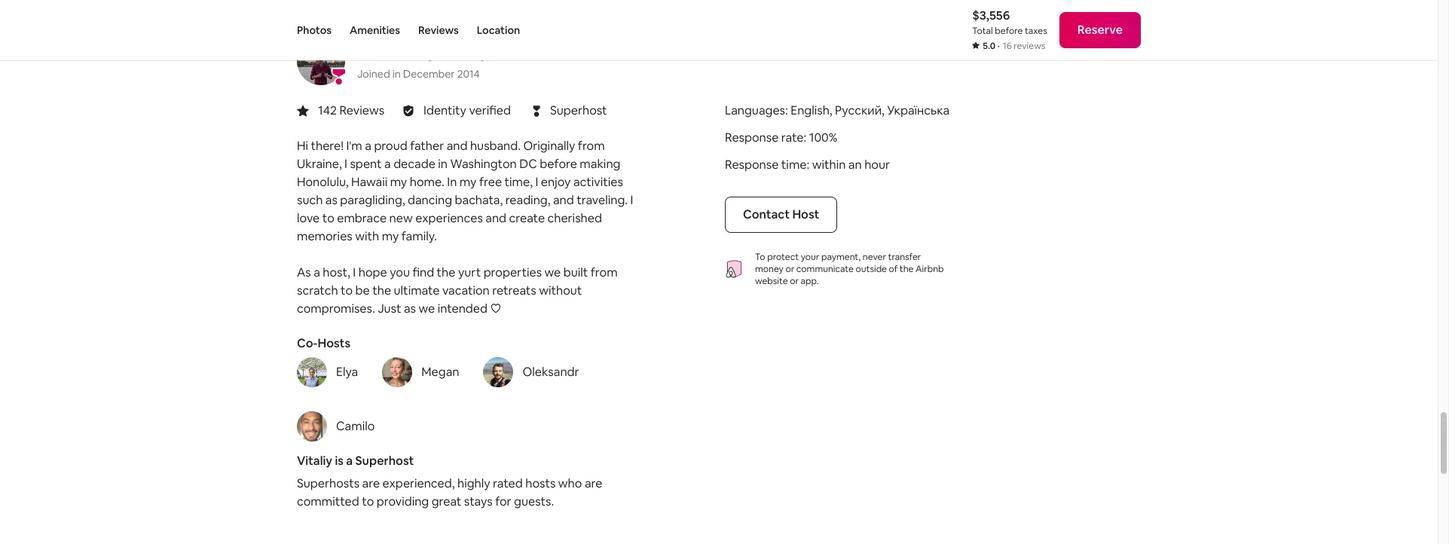Task type: locate. For each thing, give the bounding box(es) containing it.
2 horizontal spatial and
[[553, 192, 574, 208]]

1 vertical spatial reviews
[[340, 102, 385, 118]]

identity verified
[[424, 102, 511, 118]]

co-hosts
[[297, 335, 351, 351]]

vitaliy inside vitaliy is a superhost superhosts are experienced, highly rated hosts who are committed to providing great stays for guests.
[[297, 453, 332, 469]]

hi there! i'm a proud father and husband. originally from ukraine, i spent a decade in washington dc before making honolulu, hawaii my home. in my free time, i enjoy activities such as paragliding, dancing bachata, reading, and traveling. i love to embrace new experiences and create cherished memories with my family.
[[297, 138, 633, 244]]

home.
[[410, 174, 445, 190]]

the right find
[[437, 264, 456, 280]]

0 horizontal spatial to
[[322, 210, 335, 226]]

amenities button
[[350, 0, 400, 60]]

♡
[[490, 301, 502, 316]]

1 vertical spatial in
[[438, 156, 448, 172]]

0 horizontal spatial reviews
[[340, 102, 385, 118]]

an
[[849, 157, 862, 172]]

we up without at bottom
[[545, 264, 561, 280]]

1 horizontal spatial to
[[341, 282, 353, 298]]

free
[[479, 174, 502, 190]]

learn more about the host, megan. image
[[382, 357, 413, 387]]

superhost right 󰀃 at the left top
[[550, 103, 607, 118]]

: left 100%
[[804, 129, 807, 145]]

1 vertical spatial vitaliy
[[297, 453, 332, 469]]

amenities
[[350, 23, 400, 37]]

in right joined
[[393, 67, 401, 80]]

to
[[755, 251, 766, 263]]

0 vertical spatial reviews
[[418, 23, 459, 37]]

0 vertical spatial in
[[393, 67, 401, 80]]

i right host,
[[353, 264, 356, 280]]

taxes
[[1025, 25, 1048, 37]]

1 response from the top
[[725, 129, 779, 145]]

0 horizontal spatial as
[[326, 192, 338, 208]]

yurt
[[458, 264, 481, 280]]

making
[[580, 156, 621, 172]]

a right as
[[314, 264, 320, 280]]

2 vertical spatial and
[[486, 210, 507, 226]]

: left the english,
[[786, 102, 788, 118]]

as down honolulu,
[[326, 192, 338, 208]]

or
[[786, 263, 795, 275], [790, 275, 799, 287]]

a right i'm
[[365, 138, 372, 154]]

hosted
[[357, 40, 415, 62]]

2 vertical spatial to
[[362, 494, 374, 509]]

time
[[782, 157, 807, 172]]

superhost
[[550, 103, 607, 118], [356, 453, 414, 469]]

i'm
[[346, 138, 362, 154]]

just
[[378, 301, 401, 316]]

verified
[[469, 102, 511, 118]]

i inside as a host, i hope you find the yurt properties we built from scratch to be the ultimate vacation retreats without compromises. just as we intended ♡
[[353, 264, 356, 280]]

5.0
[[983, 40, 996, 52]]

reading,
[[506, 192, 551, 208]]

from
[[578, 138, 605, 154], [591, 264, 618, 280]]

1 horizontal spatial and
[[486, 210, 507, 226]]

·
[[998, 40, 1000, 52]]

or right money on the right of page
[[786, 263, 795, 275]]

memories
[[297, 228, 353, 244]]

superhost inside vitaliy is a superhost superhosts are experienced, highly rated hosts who are committed to providing great stays for guests.
[[356, 453, 414, 469]]

there!
[[311, 138, 344, 154]]

response rate : 100%
[[725, 129, 838, 145]]

1 vertical spatial :
[[804, 129, 807, 145]]

are up providing at the bottom of page
[[362, 475, 380, 491]]

to left providing at the bottom of page
[[362, 494, 374, 509]]

0 vertical spatial vitaliy
[[441, 40, 490, 62]]

1 horizontal spatial reviews
[[418, 23, 459, 37]]

2 horizontal spatial the
[[900, 263, 914, 275]]

1 vertical spatial before
[[540, 156, 577, 172]]

host
[[793, 206, 820, 222]]

before up 16
[[995, 25, 1023, 37]]

1 vertical spatial from
[[591, 264, 618, 280]]

superhost up the experienced,
[[356, 453, 414, 469]]

2 vertical spatial :
[[807, 157, 810, 172]]

0 horizontal spatial in
[[393, 67, 401, 80]]

0 vertical spatial response
[[725, 129, 779, 145]]

a right is
[[346, 453, 353, 469]]

a
[[365, 138, 372, 154], [384, 156, 391, 172], [314, 264, 320, 280], [346, 453, 353, 469]]

vitaliy up the 2014
[[441, 40, 490, 62]]

within
[[812, 157, 846, 172]]

reviews right '142'
[[340, 102, 385, 118]]

family.
[[402, 228, 437, 244]]

response down languages
[[725, 129, 779, 145]]

and down the enjoy
[[553, 192, 574, 208]]

joined in december 2014
[[357, 67, 480, 80]]

languages : english, русский, українська
[[725, 102, 950, 118]]

0 horizontal spatial vitaliy
[[297, 453, 332, 469]]

a down proud
[[384, 156, 391, 172]]

0 vertical spatial from
[[578, 138, 605, 154]]

0 vertical spatial superhost
[[550, 103, 607, 118]]

1 horizontal spatial as
[[404, 301, 416, 316]]

142
[[318, 102, 337, 118]]

hour
[[865, 157, 890, 172]]

2 horizontal spatial to
[[362, 494, 374, 509]]

1 horizontal spatial superhost
[[550, 103, 607, 118]]

1 horizontal spatial vitaliy
[[441, 40, 490, 62]]

learn more about the host, oleksandr. image
[[484, 357, 514, 387], [484, 357, 514, 387]]

outside
[[856, 263, 887, 275]]

enjoy
[[541, 174, 571, 190]]

photos
[[297, 23, 332, 37]]

142 reviews
[[318, 102, 385, 118]]

time,
[[505, 174, 533, 190]]

$3,556 total before taxes
[[973, 8, 1048, 37]]

response time : within an hour
[[725, 157, 890, 172]]

1 are from the left
[[362, 475, 380, 491]]

to left 'be'
[[341, 282, 353, 298]]

0 vertical spatial as
[[326, 192, 338, 208]]

0 horizontal spatial are
[[362, 475, 380, 491]]

1 vertical spatial and
[[553, 192, 574, 208]]

english,
[[791, 102, 833, 118]]

vacation
[[443, 282, 490, 298]]

highly
[[458, 475, 490, 491]]

1 horizontal spatial we
[[545, 264, 561, 280]]

originally
[[524, 138, 575, 154]]

spent
[[350, 156, 382, 172]]

from inside as a host, i hope you find the yurt properties we built from scratch to be the ultimate vacation retreats without compromises. just as we intended ♡
[[591, 264, 618, 280]]

intended
[[438, 301, 488, 316]]

the right "of"
[[900, 263, 914, 275]]

from up making
[[578, 138, 605, 154]]

response
[[725, 129, 779, 145], [725, 157, 779, 172]]

reserve button
[[1060, 12, 1141, 48]]

vitaliy left is
[[297, 453, 332, 469]]

to
[[322, 210, 335, 226], [341, 282, 353, 298], [362, 494, 374, 509]]

0 vertical spatial and
[[447, 138, 468, 154]]

1 horizontal spatial before
[[995, 25, 1023, 37]]

󰀃
[[533, 101, 540, 120]]

i
[[345, 156, 348, 172], [536, 174, 538, 190], [631, 192, 633, 208], [353, 264, 356, 280]]

1 vertical spatial as
[[404, 301, 416, 316]]

1 horizontal spatial in
[[438, 156, 448, 172]]

built
[[564, 264, 588, 280]]

i down i'm
[[345, 156, 348, 172]]

to inside hi there! i'm a proud father and husband. originally from ukraine, i spent a decade in washington dc before making honolulu, hawaii my home. in my free time, i enjoy activities such as paragliding, dancing bachata, reading, and traveling. i love to embrace new experiences and create cherished memories with my family.
[[322, 210, 335, 226]]

before up the enjoy
[[540, 156, 577, 172]]

the right 'be'
[[373, 282, 391, 298]]

and right father
[[447, 138, 468, 154]]

are right who
[[585, 475, 603, 491]]

0 vertical spatial before
[[995, 25, 1023, 37]]

0 horizontal spatial before
[[540, 156, 577, 172]]

bachata,
[[455, 192, 503, 208]]

to inside vitaliy is a superhost superhosts are experienced, highly rated hosts who are committed to providing great stays for guests.
[[362, 494, 374, 509]]

1 vertical spatial we
[[419, 301, 435, 316]]

by
[[418, 40, 437, 62]]

and down bachata, at left
[[486, 210, 507, 226]]

: for time
[[807, 157, 810, 172]]

to up memories
[[322, 210, 335, 226]]

we down ultimate
[[419, 301, 435, 316]]

1 vertical spatial response
[[725, 157, 779, 172]]

1 vertical spatial superhost
[[356, 453, 414, 469]]

0 horizontal spatial superhost
[[356, 453, 414, 469]]

in up in
[[438, 156, 448, 172]]

1 horizontal spatial are
[[585, 475, 603, 491]]

the
[[900, 263, 914, 275], [437, 264, 456, 280], [373, 282, 391, 298]]

0 horizontal spatial and
[[447, 138, 468, 154]]

reviews up by
[[418, 23, 459, 37]]

honolulu,
[[297, 174, 349, 190]]

cherished
[[548, 210, 602, 226]]

reviews
[[418, 23, 459, 37], [340, 102, 385, 118]]

find
[[413, 264, 434, 280]]

from inside hi there! i'm a proud father and husband. originally from ukraine, i spent a decade in washington dc before making honolulu, hawaii my home. in my free time, i enjoy activities such as paragliding, dancing bachata, reading, and traveling. i love to embrace new experiences and create cherished memories with my family.
[[578, 138, 605, 154]]

as inside as a host, i hope you find the yurt properties we built from scratch to be the ultimate vacation retreats without compromises. just as we intended ♡
[[404, 301, 416, 316]]

learn more about the host, megan. image
[[382, 357, 413, 387]]

vitaliy is a superhost. learn more about vitaliy. image
[[297, 37, 345, 85], [297, 37, 345, 85]]

reviews
[[1014, 40, 1046, 52]]

scratch
[[297, 282, 338, 298]]

response down response rate : 100%
[[725, 157, 779, 172]]

0 vertical spatial to
[[322, 210, 335, 226]]

my down new
[[382, 228, 399, 244]]

2 response from the top
[[725, 157, 779, 172]]

decade
[[394, 156, 436, 172]]

transfer
[[888, 251, 921, 263]]

website
[[755, 275, 788, 287]]

: left within
[[807, 157, 810, 172]]

1 vertical spatial to
[[341, 282, 353, 298]]

to protect your payment, never transfer money or communicate outside of the airbnb website or app.
[[755, 251, 944, 287]]

new
[[389, 210, 413, 226]]

vitaliy
[[441, 40, 490, 62], [297, 453, 332, 469]]

0 vertical spatial :
[[786, 102, 788, 118]]

learn more about the host, elya. image
[[297, 357, 327, 387], [297, 357, 327, 387]]

as down ultimate
[[404, 301, 416, 316]]

from right built
[[591, 264, 618, 280]]

as inside hi there! i'm a proud father and husband. originally from ukraine, i spent a decade in washington dc before making honolulu, hawaii my home. in my free time, i enjoy activities such as paragliding, dancing bachata, reading, and traveling. i love to embrace new experiences and create cherished memories with my family.
[[326, 192, 338, 208]]

i right time,
[[536, 174, 538, 190]]



Task type: describe. For each thing, give the bounding box(es) containing it.
communicate
[[797, 263, 854, 275]]

a inside vitaliy is a superhost superhosts are experienced, highly rated hosts who are committed to providing great stays for guests.
[[346, 453, 353, 469]]

hosts
[[526, 475, 556, 491]]

response for response time
[[725, 157, 779, 172]]

0 horizontal spatial we
[[419, 301, 435, 316]]

embrace
[[337, 210, 387, 226]]

to inside as a host, i hope you find the yurt properties we built from scratch to be the ultimate vacation retreats without compromises. just as we intended ♡
[[341, 282, 353, 298]]

proud
[[374, 138, 408, 154]]

great
[[432, 494, 462, 509]]

contact host
[[743, 206, 820, 222]]

photos button
[[297, 0, 332, 60]]

your
[[801, 251, 820, 263]]

16
[[1003, 40, 1012, 52]]

languages
[[725, 102, 786, 118]]

with
[[355, 228, 379, 244]]

stays
[[464, 494, 493, 509]]

українська
[[887, 102, 950, 118]]

my down decade
[[390, 174, 407, 190]]

superhosts
[[297, 475, 360, 491]]

rated
[[493, 475, 523, 491]]

who
[[559, 475, 582, 491]]

money
[[755, 263, 784, 275]]

hosted by vitaliy
[[357, 40, 490, 62]]

protect
[[768, 251, 799, 263]]

hosts
[[318, 335, 351, 351]]

experiences
[[416, 210, 483, 226]]

rate
[[782, 129, 804, 145]]

0 vertical spatial we
[[545, 264, 561, 280]]

learn more about the host, camilo. image
[[297, 411, 327, 441]]

dancing
[[408, 192, 452, 208]]

$3,556
[[973, 8, 1010, 23]]

hi
[[297, 138, 308, 154]]

location button
[[477, 0, 520, 60]]

total
[[973, 25, 993, 37]]

create
[[509, 210, 545, 226]]

reviews button
[[418, 0, 459, 60]]

app.
[[801, 275, 819, 287]]

0 horizontal spatial the
[[373, 282, 391, 298]]

ultimate
[[394, 282, 440, 298]]

2014
[[457, 67, 480, 80]]

in
[[447, 174, 457, 190]]

is
[[335, 453, 344, 469]]

properties
[[484, 264, 542, 280]]

dc
[[520, 156, 537, 172]]

location
[[477, 23, 520, 37]]

co-
[[297, 335, 318, 351]]

experienced,
[[383, 475, 455, 491]]

compromises.
[[297, 301, 375, 316]]

oleksandr
[[523, 364, 579, 380]]

in inside hi there! i'm a proud father and husband. originally from ukraine, i spent a decade in washington dc before making honolulu, hawaii my home. in my free time, i enjoy activities such as paragliding, dancing bachata, reading, and traveling. i love to embrace new experiences and create cherished memories with my family.
[[438, 156, 448, 172]]

guests.
[[514, 494, 554, 509]]

: for rate
[[804, 129, 807, 145]]

русский,
[[835, 102, 885, 118]]

father
[[410, 138, 444, 154]]

such
[[297, 192, 323, 208]]

airbnb
[[916, 263, 944, 275]]

2 are from the left
[[585, 475, 603, 491]]

payment,
[[822, 251, 861, 263]]

paragliding,
[[340, 192, 405, 208]]

vitaliy is a superhost superhosts are experienced, highly rated hosts who are committed to providing great stays for guests.
[[297, 453, 603, 509]]

for
[[495, 494, 512, 509]]

before inside hi there! i'm a proud father and husband. originally from ukraine, i spent a decade in washington dc before making honolulu, hawaii my home. in my free time, i enjoy activities such as paragliding, dancing bachata, reading, and traveling. i love to embrace new experiences and create cherished memories with my family.
[[540, 156, 577, 172]]

the inside to protect your payment, never transfer money or communicate outside of the airbnb website or app.
[[900, 263, 914, 275]]

a inside as a host, i hope you find the yurt properties we built from scratch to be the ultimate vacation retreats without compromises. just as we intended ♡
[[314, 264, 320, 280]]

my right in
[[460, 174, 477, 190]]

i right traveling.
[[631, 192, 633, 208]]

or left app.
[[790, 275, 799, 287]]

1 horizontal spatial the
[[437, 264, 456, 280]]

contact host link
[[725, 196, 838, 233]]

host,
[[323, 264, 350, 280]]

you
[[390, 264, 410, 280]]

providing
[[377, 494, 429, 509]]

ukraine,
[[297, 156, 342, 172]]

learn more about the host, camilo. image
[[297, 411, 327, 441]]

december
[[403, 67, 455, 80]]

traveling.
[[577, 192, 628, 208]]

response for response rate
[[725, 129, 779, 145]]

washington
[[450, 156, 517, 172]]

without
[[539, 282, 582, 298]]

before inside $3,556 total before taxes
[[995, 25, 1023, 37]]

reserve
[[1078, 22, 1123, 38]]

as a host, i hope you find the yurt properties we built from scratch to be the ultimate vacation retreats without compromises. just as we intended ♡
[[297, 264, 618, 316]]

megan
[[422, 364, 459, 380]]

activities
[[574, 174, 623, 190]]

100%
[[809, 129, 838, 145]]

joined
[[357, 67, 390, 80]]



Task type: vqa. For each thing, say whether or not it's contained in the screenshot.
as to the top
yes



